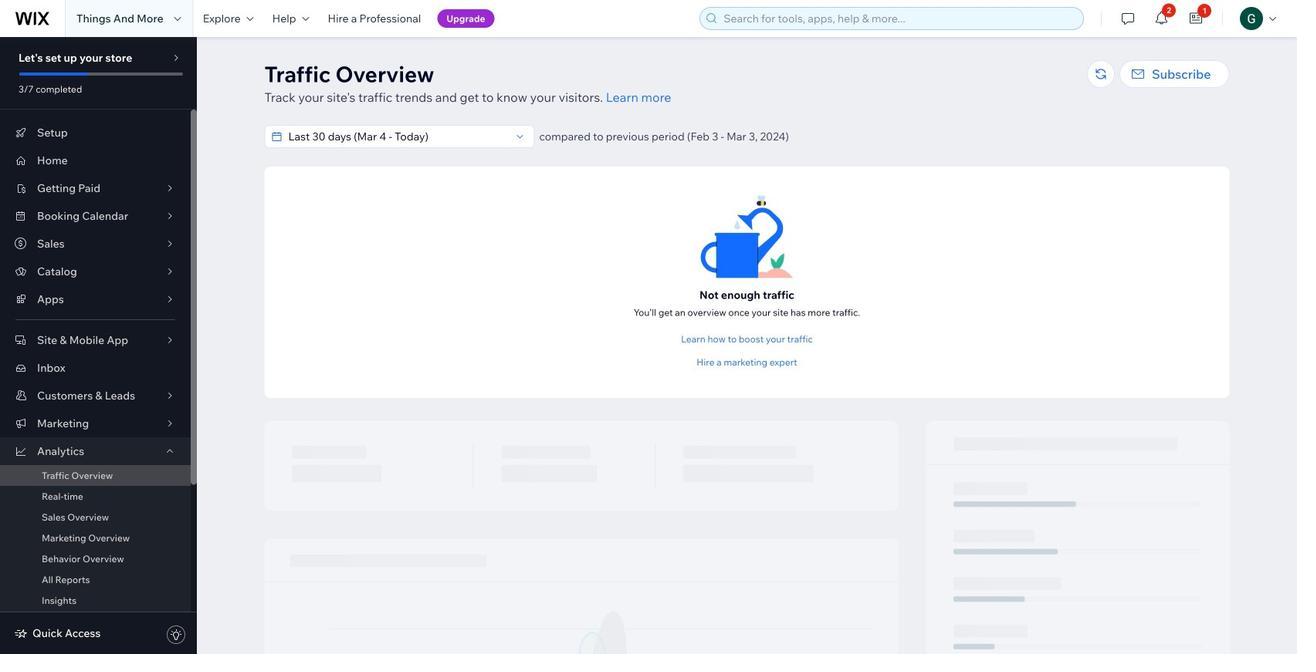 Task type: describe. For each thing, give the bounding box(es) containing it.
Search for tools, apps, help & more... field
[[719, 8, 1079, 29]]

page skeleton image
[[264, 422, 1230, 655]]



Task type: locate. For each thing, give the bounding box(es) containing it.
None field
[[284, 126, 511, 147]]

sidebar element
[[0, 37, 197, 655]]



Task type: vqa. For each thing, say whether or not it's contained in the screenshot.
Work Schedule
no



